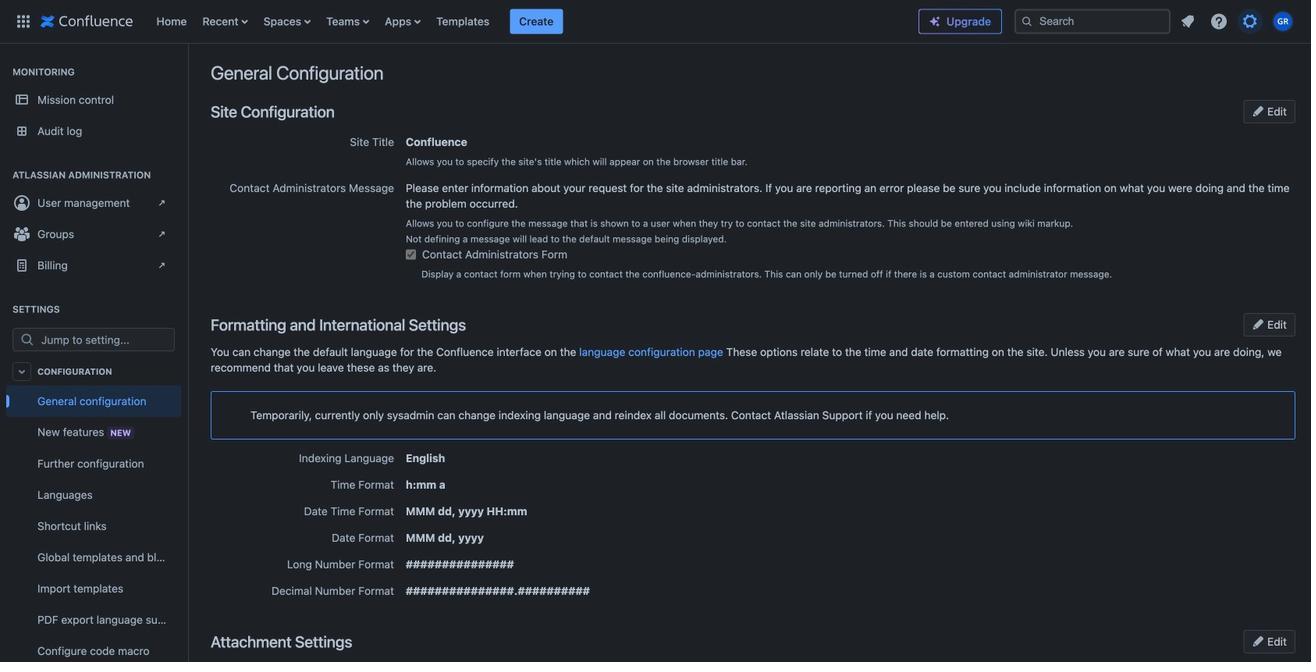 Task type: vqa. For each thing, say whether or not it's contained in the screenshot.
left list
yes



Task type: locate. For each thing, give the bounding box(es) containing it.
region
[[6, 386, 181, 662]]

Settings Search field
[[37, 329, 174, 351]]

0 horizontal spatial list
[[149, 0, 919, 43]]

list item
[[510, 9, 563, 34]]

None checkbox
[[406, 249, 416, 260]]

list
[[149, 0, 919, 43], [1174, 7, 1302, 36]]

None search field
[[1015, 9, 1171, 34]]

premium image
[[929, 15, 942, 28]]

global element
[[9, 0, 919, 43]]

appswitcher icon image
[[14, 12, 33, 31]]

banner
[[0, 0, 1312, 44]]

0 vertical spatial small image
[[1253, 105, 1265, 118]]

2 small image from the top
[[1253, 318, 1265, 331]]

notification icon image
[[1179, 12, 1198, 31]]

confluence image
[[41, 12, 133, 31], [41, 12, 133, 31]]

1 vertical spatial small image
[[1253, 318, 1265, 331]]

search image
[[1021, 15, 1034, 28]]

list item inside 'list'
[[510, 9, 563, 34]]

1 horizontal spatial list
[[1174, 7, 1302, 36]]

list for appswitcher icon
[[149, 0, 919, 43]]

main content
[[187, 44, 1312, 59]]

small image
[[1253, 105, 1265, 118], [1253, 318, 1265, 331]]

list for premium icon
[[1174, 7, 1302, 36]]

collapse sidebar image
[[170, 52, 205, 83]]



Task type: describe. For each thing, give the bounding box(es) containing it.
help icon image
[[1210, 12, 1229, 31]]

Search field
[[1015, 9, 1171, 34]]

settings icon image
[[1241, 12, 1260, 31]]

1 small image from the top
[[1253, 105, 1265, 118]]

small image
[[1253, 635, 1265, 648]]



